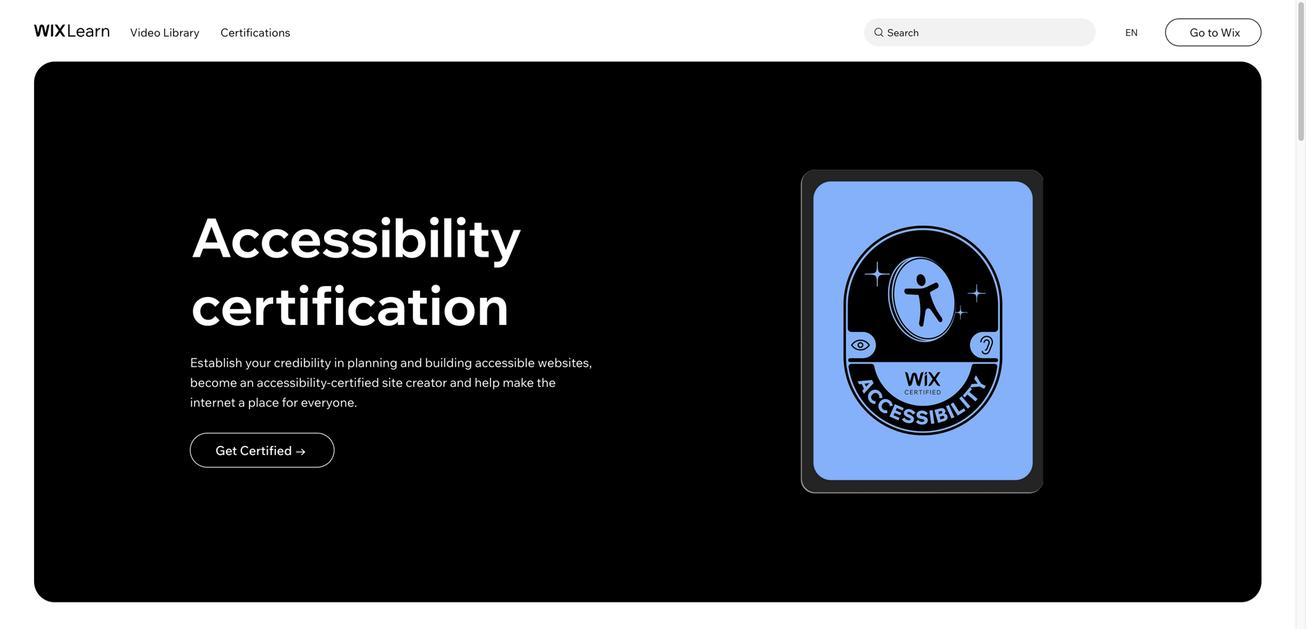 Task type: vqa. For each thing, say whether or not it's contained in the screenshot.
All Topics
no



Task type: describe. For each thing, give the bounding box(es) containing it.
building
[[425, 355, 472, 370]]

certifications link
[[221, 25, 291, 39]]

your
[[245, 355, 271, 370]]

internet
[[190, 394, 236, 410]]

certification
[[191, 271, 509, 339]]

Search text field
[[884, 24, 1093, 41]]

creator
[[406, 374, 447, 390]]

make
[[503, 374, 534, 390]]

accessibility-
[[257, 374, 331, 390]]

go to wix
[[1190, 25, 1241, 39]]

accessibility certification
[[191, 203, 522, 339]]

go
[[1190, 25, 1206, 39]]

wix
[[1221, 25, 1241, 39]]

get certified →
[[215, 442, 307, 458]]

everyone.
[[301, 394, 357, 410]]

certifications
[[221, 25, 291, 39]]

establish your credibility in planning and building accessible websites, become an accessibility-certified site creator and help make the internet a place for everyone.
[[190, 355, 592, 410]]

websites,
[[538, 355, 592, 370]]

0 vertical spatial and
[[401, 355, 422, 370]]

establish
[[190, 355, 243, 370]]

en button
[[1117, 19, 1145, 46]]

certified
[[240, 442, 292, 458]]

become
[[190, 374, 237, 390]]

credibility
[[274, 355, 331, 370]]

get
[[215, 442, 237, 458]]

to
[[1208, 25, 1219, 39]]



Task type: locate. For each thing, give the bounding box(es) containing it.
and down building
[[450, 374, 472, 390]]

for
[[282, 394, 298, 410]]

en
[[1126, 27, 1139, 38]]

help
[[475, 374, 500, 390]]

video
[[130, 25, 161, 39]]

place
[[248, 394, 279, 410]]

and up the 'creator' at the bottom of page
[[401, 355, 422, 370]]

and
[[401, 355, 422, 370], [450, 374, 472, 390]]

menu bar containing video library
[[0, 0, 1296, 61]]

1 horizontal spatial and
[[450, 374, 472, 390]]

video library link
[[130, 25, 200, 39]]

→
[[295, 442, 307, 458]]

library
[[163, 25, 200, 39]]

accessibility
[[191, 203, 522, 271]]

go to wix link
[[1166, 19, 1262, 46]]

in
[[334, 355, 345, 370]]

0 horizontal spatial and
[[401, 355, 422, 370]]

menu bar
[[0, 0, 1296, 61]]

the
[[537, 374, 556, 390]]

get certified → link
[[190, 433, 335, 468]]

accessible
[[475, 355, 535, 370]]

1 vertical spatial and
[[450, 374, 472, 390]]

video library
[[130, 25, 200, 39]]

site
[[382, 374, 403, 390]]

certified
[[331, 374, 379, 390]]

an
[[240, 374, 254, 390]]

a
[[238, 394, 245, 410]]

planning
[[347, 355, 398, 370]]



